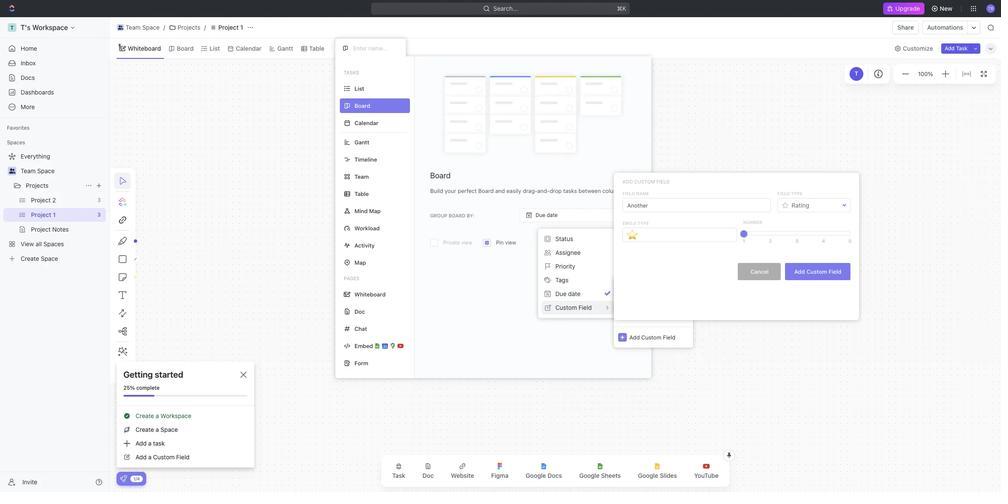 Task type: vqa. For each thing, say whether or not it's contained in the screenshot.
You related to added
no



Task type: locate. For each thing, give the bounding box(es) containing it.
1 horizontal spatial date
[[569, 291, 581, 298]]

team space link
[[115, 22, 162, 33], [21, 164, 104, 178]]

2 create from the top
[[136, 427, 154, 434]]

type inside emoji type ⭐
[[638, 221, 649, 226]]

getting
[[124, 370, 153, 380]]

a left task
[[148, 440, 152, 448]]

add custom field inside add custom field button
[[795, 268, 842, 275]]

list link
[[208, 42, 220, 54]]

0 horizontal spatial google
[[526, 473, 546, 480]]

favorites button
[[3, 123, 33, 133]]

add
[[945, 45, 955, 51], [623, 179, 633, 185], [598, 240, 609, 247], [795, 268, 806, 275], [630, 334, 640, 341], [136, 440, 147, 448], [136, 454, 147, 462]]

calendar down project 1
[[236, 45, 262, 52]]

team right user group icon
[[21, 167, 36, 175]]

board
[[449, 213, 466, 219]]

list down view
[[355, 85, 364, 92]]

1 vertical spatial gantt
[[355, 139, 370, 146]]

⭐ button
[[623, 228, 738, 242]]

add a task
[[136, 440, 165, 448]]

map
[[369, 208, 381, 215], [355, 259, 366, 266]]

project 1
[[219, 24, 243, 31]]

inbox link
[[3, 56, 106, 70]]

/
[[164, 24, 165, 31], [204, 24, 206, 31]]

add task
[[945, 45, 968, 51]]

rating
[[792, 202, 810, 209]]

create up add a task
[[136, 427, 154, 434]]

1 vertical spatial docs
[[548, 473, 562, 480]]

1 horizontal spatial board
[[431, 171, 451, 180]]

date inside due date button
[[569, 291, 581, 298]]

1 horizontal spatial google
[[580, 473, 600, 480]]

0 horizontal spatial table
[[309, 45, 325, 52]]

team down timeline
[[355, 173, 369, 180]]

list
[[210, 45, 220, 52], [355, 85, 364, 92]]

3 google from the left
[[638, 473, 659, 480]]

1 horizontal spatial task
[[957, 45, 968, 51]]

1 vertical spatial whiteboard
[[355, 291, 386, 298]]

1 horizontal spatial 1
[[743, 239, 746, 244]]

0 vertical spatial create
[[136, 413, 154, 420]]

by:
[[467, 213, 475, 219]]

2 horizontal spatial board
[[610, 240, 626, 247]]

5
[[849, 239, 852, 244]]

type right emoji
[[638, 221, 649, 226]]

1 create from the top
[[136, 413, 154, 420]]

name
[[637, 191, 650, 196]]

date for due date button
[[569, 291, 581, 298]]

google right figma
[[526, 473, 546, 480]]

map down activity
[[355, 259, 366, 266]]

youtube
[[695, 473, 719, 480]]

due date inside dropdown button
[[536, 212, 558, 219]]

0 horizontal spatial /
[[164, 24, 165, 31]]

1 horizontal spatial projects
[[178, 24, 200, 31]]

1 google from the left
[[526, 473, 546, 480]]

user group image
[[9, 169, 15, 174]]

create up 'create a space'
[[136, 413, 154, 420]]

0 horizontal spatial whiteboard
[[128, 45, 161, 52]]

google slides button
[[632, 459, 684, 485]]

t
[[855, 70, 859, 77]]

Enter name... field
[[353, 44, 399, 52]]

space right user group icon
[[37, 167, 55, 175]]

figma
[[492, 473, 509, 480]]

1 down the number
[[743, 239, 746, 244]]

2
[[769, 239, 772, 244]]

3
[[796, 239, 799, 244]]

assignee button
[[542, 246, 614, 260]]

0 vertical spatial team space
[[126, 24, 160, 31]]

0 horizontal spatial 1
[[240, 24, 243, 31]]

priority button
[[542, 260, 614, 274]]

1 vertical spatial board
[[431, 171, 451, 180]]

field
[[657, 179, 670, 185], [623, 191, 635, 196], [778, 191, 790, 196], [829, 268, 842, 275], [579, 304, 592, 312], [663, 334, 676, 341], [176, 454, 190, 462]]

2 vertical spatial add custom field
[[630, 334, 676, 341]]

add a custom field
[[136, 454, 190, 462]]

spaces
[[7, 139, 25, 146]]

due date up status
[[536, 212, 558, 219]]

field name
[[623, 191, 650, 196]]

google for google docs
[[526, 473, 546, 480]]

team
[[126, 24, 141, 31], [21, 167, 36, 175], [355, 173, 369, 180]]

a for custom
[[148, 454, 152, 462]]

100%
[[919, 70, 934, 77]]

1 vertical spatial projects
[[26, 182, 49, 189]]

0 vertical spatial due
[[536, 212, 546, 219]]

1 horizontal spatial /
[[204, 24, 206, 31]]

1 horizontal spatial doc
[[423, 473, 434, 480]]

board left ⭐
[[610, 240, 626, 247]]

google for google slides
[[638, 473, 659, 480]]

date up custom field
[[569, 291, 581, 298]]

view button
[[335, 42, 363, 54]]

0 horizontal spatial space
[[37, 167, 55, 175]]

whiteboard
[[128, 45, 161, 52], [355, 291, 386, 298]]

1 vertical spatial team space link
[[21, 164, 104, 178]]

0 horizontal spatial board
[[177, 45, 194, 52]]

0 horizontal spatial team
[[21, 167, 36, 175]]

2 horizontal spatial google
[[638, 473, 659, 480]]

create a workspace
[[136, 413, 192, 420]]

field type
[[778, 191, 803, 196]]

due inside dropdown button
[[536, 212, 546, 219]]

add custom field
[[623, 179, 670, 185], [795, 268, 842, 275], [630, 334, 676, 341]]

due inside button
[[556, 291, 567, 298]]

due date inside button
[[556, 291, 581, 298]]

due date
[[536, 212, 558, 219], [556, 291, 581, 298]]

1 vertical spatial type
[[638, 221, 649, 226]]

status
[[556, 235, 574, 243]]

home
[[21, 45, 37, 52]]

0 vertical spatial due date
[[536, 212, 558, 219]]

space down create a workspace on the left bottom of page
[[161, 427, 178, 434]]

1 vertical spatial due date
[[556, 291, 581, 298]]

projects
[[178, 24, 200, 31], [26, 182, 49, 189]]

projects link
[[167, 22, 203, 33], [26, 179, 82, 193]]

gantt left table link
[[278, 45, 293, 52]]

1 right project
[[240, 24, 243, 31]]

add custom field inside add custom field dropdown button
[[630, 334, 676, 341]]

a down add a task
[[148, 454, 152, 462]]

google sheets button
[[573, 459, 628, 485]]

slides
[[660, 473, 678, 480]]

task left doc button
[[393, 473, 406, 480]]

0 horizontal spatial docs
[[21, 74, 35, 81]]

1 / from the left
[[164, 24, 165, 31]]

doc button
[[416, 459, 441, 485]]

0 vertical spatial date
[[547, 212, 558, 219]]

table up the 'mind'
[[355, 191, 369, 197]]

0 vertical spatial type
[[792, 191, 803, 196]]

space up whiteboard link at top left
[[142, 24, 160, 31]]

1 horizontal spatial map
[[369, 208, 381, 215]]

calendar
[[236, 45, 262, 52], [355, 119, 379, 126]]

2 / from the left
[[204, 24, 206, 31]]

table right gantt link
[[309, 45, 325, 52]]

view button
[[335, 38, 363, 59]]

home link
[[3, 42, 106, 56]]

1 vertical spatial add custom field
[[795, 268, 842, 275]]

0 vertical spatial list
[[210, 45, 220, 52]]

projects inside tree
[[26, 182, 49, 189]]

number
[[744, 220, 763, 225]]

0 horizontal spatial projects
[[26, 182, 49, 189]]

google
[[526, 473, 546, 480], [580, 473, 600, 480], [638, 473, 659, 480]]

task down automations button
[[957, 45, 968, 51]]

date
[[547, 212, 558, 219], [569, 291, 581, 298]]

2 horizontal spatial space
[[161, 427, 178, 434]]

0 vertical spatial calendar
[[236, 45, 262, 52]]

1 vertical spatial projects link
[[26, 179, 82, 193]]

0 horizontal spatial type
[[638, 221, 649, 226]]

space
[[142, 24, 160, 31], [37, 167, 55, 175], [161, 427, 178, 434]]

0 horizontal spatial team space
[[21, 167, 55, 175]]

google left slides
[[638, 473, 659, 480]]

0 horizontal spatial date
[[547, 212, 558, 219]]

a up task
[[156, 427, 159, 434]]

close image
[[241, 372, 247, 378]]

1 vertical spatial due
[[556, 291, 567, 298]]

create
[[136, 413, 154, 420], [136, 427, 154, 434]]

1 horizontal spatial docs
[[548, 473, 562, 480]]

1 horizontal spatial type
[[792, 191, 803, 196]]

0 horizontal spatial projects link
[[26, 179, 82, 193]]

1 vertical spatial list
[[355, 85, 364, 92]]

0 vertical spatial gantt
[[278, 45, 293, 52]]

1 vertical spatial map
[[355, 259, 366, 266]]

calendar up timeline
[[355, 119, 379, 126]]

2 vertical spatial space
[[161, 427, 178, 434]]

2 google from the left
[[580, 473, 600, 480]]

0 vertical spatial space
[[142, 24, 160, 31]]

board
[[177, 45, 194, 52], [431, 171, 451, 180], [610, 240, 626, 247]]

team space up whiteboard link at top left
[[126, 24, 160, 31]]

0 horizontal spatial team space link
[[21, 164, 104, 178]]

1 horizontal spatial due
[[556, 291, 567, 298]]

date inside due date dropdown button
[[547, 212, 558, 219]]

due date for due date button
[[556, 291, 581, 298]]

0 vertical spatial team space link
[[115, 22, 162, 33]]

due date up custom field
[[556, 291, 581, 298]]

map right the 'mind'
[[369, 208, 381, 215]]

1 horizontal spatial table
[[355, 191, 369, 197]]

website
[[451, 473, 474, 480]]

board left list link
[[177, 45, 194, 52]]

1 vertical spatial space
[[37, 167, 55, 175]]

1 vertical spatial calendar
[[355, 119, 379, 126]]

google docs button
[[519, 459, 569, 485]]

gantt up timeline
[[355, 139, 370, 146]]

1 vertical spatial task
[[393, 473, 406, 480]]

google left sheets
[[580, 473, 600, 480]]

1 vertical spatial 1
[[743, 239, 746, 244]]

whiteboard left board link
[[128, 45, 161, 52]]

calendar link
[[234, 42, 262, 54]]

date up status
[[547, 212, 558, 219]]

project 1 link
[[208, 22, 245, 33]]

due date for due date dropdown button
[[536, 212, 558, 219]]

0 vertical spatial docs
[[21, 74, 35, 81]]

doc up chat
[[355, 308, 365, 315]]

4
[[823, 239, 826, 244]]

a for space
[[156, 427, 159, 434]]

0 vertical spatial projects link
[[167, 22, 203, 33]]

list down project 1 link
[[210, 45, 220, 52]]

1 vertical spatial doc
[[423, 473, 434, 480]]

1 vertical spatial date
[[569, 291, 581, 298]]

team space right user group icon
[[21, 167, 55, 175]]

team right user group image
[[126, 24, 141, 31]]

sidebar navigation
[[0, 17, 110, 493]]

add inside dropdown button
[[630, 334, 640, 341]]

doc
[[355, 308, 365, 315], [423, 473, 434, 480]]

a up 'create a space'
[[156, 413, 159, 420]]

table
[[309, 45, 325, 52], [355, 191, 369, 197]]

date for due date dropdown button
[[547, 212, 558, 219]]

tree
[[3, 150, 106, 266]]

0 horizontal spatial list
[[210, 45, 220, 52]]

0 vertical spatial 1
[[240, 24, 243, 31]]

doc right task button
[[423, 473, 434, 480]]

1 horizontal spatial space
[[142, 24, 160, 31]]

new button
[[928, 2, 958, 15]]

whiteboard up chat
[[355, 291, 386, 298]]

0 vertical spatial table
[[309, 45, 325, 52]]

board up group on the top
[[431, 171, 451, 180]]

0 horizontal spatial calendar
[[236, 45, 262, 52]]

team space
[[126, 24, 160, 31], [21, 167, 55, 175]]

0 horizontal spatial due
[[536, 212, 546, 219]]

1 vertical spatial create
[[136, 427, 154, 434]]

0 horizontal spatial doc
[[355, 308, 365, 315]]

google slides
[[638, 473, 678, 480]]

tree containing team space
[[3, 150, 106, 266]]

custom field button
[[542, 301, 614, 315]]

doc inside button
[[423, 473, 434, 480]]

1 vertical spatial team space
[[21, 167, 55, 175]]

1 horizontal spatial projects link
[[167, 22, 203, 33]]

type up rating
[[792, 191, 803, 196]]



Task type: describe. For each thing, give the bounding box(es) containing it.
user group image
[[118, 25, 123, 30]]

1 horizontal spatial team
[[126, 24, 141, 31]]

new
[[941, 5, 953, 12]]

mind map
[[355, 208, 381, 215]]

1 horizontal spatial gantt
[[355, 139, 370, 146]]

due date button
[[520, 209, 636, 223]]

field inside button
[[829, 268, 842, 275]]

dashboards link
[[3, 86, 106, 99]]

favorites
[[7, 125, 30, 131]]

add task button
[[942, 43, 972, 54]]

gantt link
[[276, 42, 293, 54]]

automations
[[928, 24, 964, 31]]

google for google sheets
[[580, 473, 600, 480]]

view
[[347, 45, 360, 52]]

1/4
[[133, 477, 140, 482]]

2 horizontal spatial team
[[355, 173, 369, 180]]

embed
[[355, 343, 373, 350]]

due for due date button
[[556, 291, 567, 298]]

getting started
[[124, 370, 183, 380]]

invite
[[22, 479, 37, 486]]

1 horizontal spatial team space link
[[115, 22, 162, 33]]

0 vertical spatial map
[[369, 208, 381, 215]]

group board by:
[[431, 213, 475, 219]]

customize button
[[892, 42, 936, 54]]

type for field type
[[792, 191, 803, 196]]

workload
[[355, 225, 380, 232]]

1 horizontal spatial list
[[355, 85, 364, 92]]

activity
[[355, 242, 375, 249]]

25% complete
[[124, 385, 160, 392]]

tree inside "sidebar" "navigation"
[[3, 150, 106, 266]]

emoji type ⭐
[[623, 221, 649, 241]]

onboarding checklist button element
[[120, 476, 127, 483]]

board link
[[175, 42, 194, 54]]

0 vertical spatial projects
[[178, 24, 200, 31]]

customize
[[904, 45, 934, 52]]

automations button
[[924, 21, 968, 34]]

status button
[[542, 232, 614, 246]]

add board
[[598, 240, 626, 247]]

whiteboard link
[[126, 42, 161, 54]]

task
[[153, 440, 165, 448]]

1 horizontal spatial whiteboard
[[355, 291, 386, 298]]

type for emoji type ⭐
[[638, 221, 649, 226]]

table link
[[308, 42, 325, 54]]

create for create a workspace
[[136, 413, 154, 420]]

google docs
[[526, 473, 562, 480]]

a for workspace
[[156, 413, 159, 420]]

1 horizontal spatial calendar
[[355, 119, 379, 126]]

share
[[898, 24, 915, 31]]

1 horizontal spatial team space
[[126, 24, 160, 31]]

0 vertical spatial task
[[957, 45, 968, 51]]

mind
[[355, 208, 368, 215]]

0 horizontal spatial map
[[355, 259, 366, 266]]

chat
[[355, 326, 367, 333]]

team space inside "sidebar" "navigation"
[[21, 167, 55, 175]]

project
[[219, 24, 239, 31]]

tags
[[556, 277, 569, 284]]

upgrade
[[896, 5, 921, 12]]

upgrade link
[[884, 3, 925, 15]]

0 horizontal spatial task
[[393, 473, 406, 480]]

Enter name... text field
[[623, 198, 771, 213]]

share button
[[893, 21, 920, 34]]

dashboards
[[21, 89, 54, 96]]

website button
[[444, 459, 481, 485]]

started
[[155, 370, 183, 380]]

⌘k
[[617, 5, 627, 12]]

create a space
[[136, 427, 178, 434]]

0 vertical spatial whiteboard
[[128, 45, 161, 52]]

form
[[355, 360, 369, 367]]

group
[[431, 213, 448, 219]]

figma button
[[485, 459, 516, 485]]

0 horizontal spatial gantt
[[278, 45, 293, 52]]

add custom field button
[[614, 327, 694, 348]]

0 vertical spatial doc
[[355, 308, 365, 315]]

space inside "sidebar" "navigation"
[[37, 167, 55, 175]]

25%
[[124, 385, 135, 392]]

task button
[[386, 459, 412, 485]]

add custom field button
[[786, 263, 851, 281]]

custom inside button
[[807, 268, 828, 275]]

0 vertical spatial board
[[177, 45, 194, 52]]

⭐
[[628, 229, 638, 241]]

timeline
[[355, 156, 377, 163]]

search...
[[494, 5, 518, 12]]

docs link
[[3, 71, 106, 85]]

100% button
[[917, 69, 936, 79]]

due date button
[[542, 288, 614, 301]]

docs inside button
[[548, 473, 562, 480]]

2 vertical spatial board
[[610, 240, 626, 247]]

docs inside "sidebar" "navigation"
[[21, 74, 35, 81]]

youtube button
[[688, 459, 726, 485]]

assignee
[[556, 249, 581, 257]]

a for task
[[148, 440, 152, 448]]

create for create a space
[[136, 427, 154, 434]]

complete
[[136, 385, 160, 392]]

1 vertical spatial table
[[355, 191, 369, 197]]

inbox
[[21, 59, 36, 67]]

sheets
[[602, 473, 621, 480]]

emoji
[[623, 221, 637, 226]]

team inside tree
[[21, 167, 36, 175]]

0 vertical spatial add custom field
[[623, 179, 670, 185]]

cancel
[[751, 268, 769, 275]]

rating button
[[778, 198, 851, 213]]

google sheets
[[580, 473, 621, 480]]

onboarding checklist button image
[[120, 476, 127, 483]]

custom field
[[556, 304, 592, 312]]

due for due date dropdown button
[[536, 212, 546, 219]]

workspace
[[161, 413, 192, 420]]



